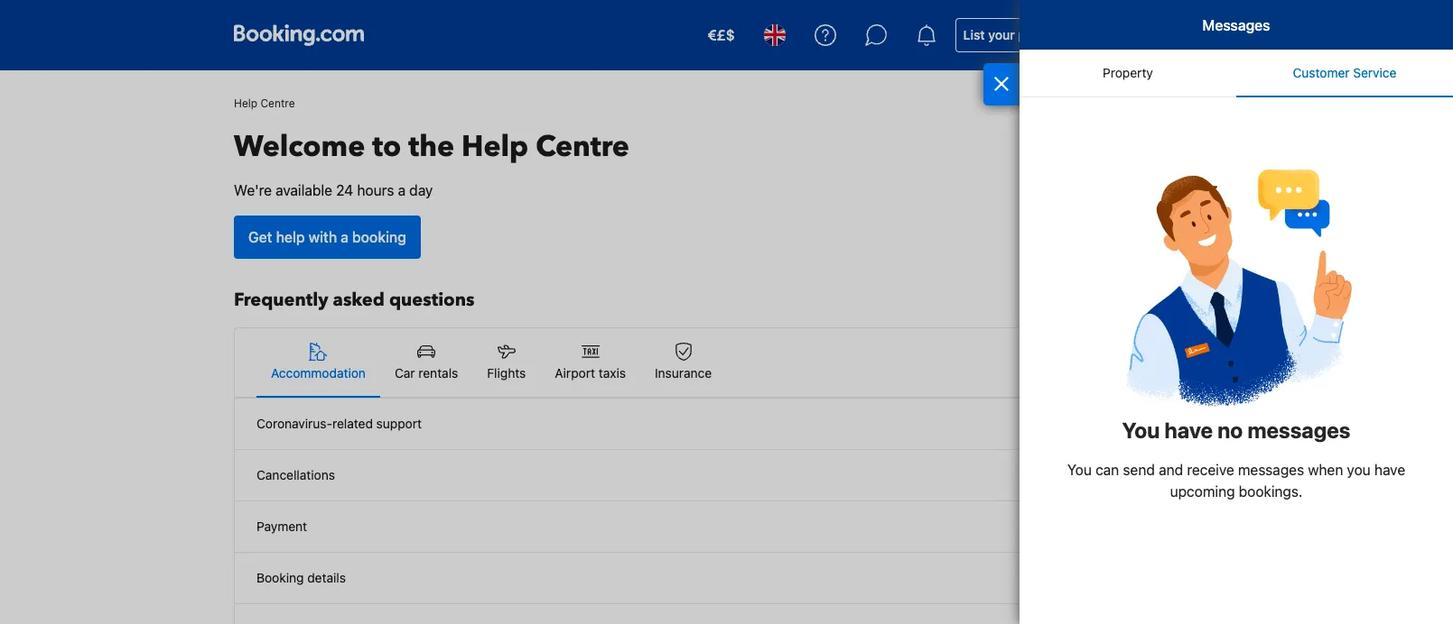 Task type: describe. For each thing, give the bounding box(es) containing it.
day
[[409, 182, 433, 199]]

coronavirus-
[[256, 416, 332, 432]]

welcome
[[234, 127, 365, 167]]

accommodation button
[[256, 329, 380, 397]]

available
[[276, 182, 332, 199]]

welcome to the help centre
[[234, 127, 629, 167]]

questions
[[389, 288, 475, 312]]

get
[[248, 229, 272, 246]]

frequently asked questions
[[234, 288, 475, 312]]

car
[[395, 366, 415, 381]]

payment button
[[235, 502, 1205, 554]]

get help with a booking button
[[234, 216, 421, 259]]

flights button
[[473, 329, 540, 397]]

cancellations
[[256, 468, 335, 483]]

airport taxis button
[[540, 329, 640, 397]]

your
[[988, 27, 1015, 42]]

get help with a booking
[[248, 229, 406, 246]]

schultz tara genius level 1
[[1129, 19, 1206, 51]]

genius
[[1129, 37, 1164, 51]]

hours
[[357, 182, 394, 199]]

24
[[336, 182, 353, 199]]

insurance
[[655, 366, 712, 381]]

booking.com online hotel reservations image
[[234, 24, 364, 46]]

€£$ button
[[697, 14, 746, 57]]

asked
[[333, 288, 385, 312]]

property
[[1018, 27, 1070, 42]]

we're
[[234, 182, 272, 199]]

car rentals
[[395, 366, 458, 381]]

rentals
[[418, 366, 458, 381]]

0 horizontal spatial help
[[234, 97, 257, 110]]

airport taxis
[[555, 366, 626, 381]]

schultz
[[1129, 19, 1176, 34]]



Task type: locate. For each thing, give the bounding box(es) containing it.
1 vertical spatial help
[[462, 127, 528, 167]]

a
[[398, 182, 406, 199], [341, 229, 349, 246]]

car rentals button
[[380, 329, 473, 397]]

flights
[[487, 366, 526, 381]]

to
[[372, 127, 401, 167]]

0 horizontal spatial a
[[341, 229, 349, 246]]

list your property
[[963, 27, 1070, 42]]

1 horizontal spatial centre
[[536, 127, 629, 167]]

details
[[307, 571, 346, 586]]

0 horizontal spatial centre
[[261, 97, 295, 110]]

help right the
[[462, 127, 528, 167]]

we're available 24 hours a day
[[234, 182, 433, 199]]

the
[[409, 127, 454, 167]]

level
[[1167, 37, 1193, 51]]

accommodation
[[271, 366, 366, 381]]

payment
[[256, 519, 307, 535]]

0 vertical spatial a
[[398, 182, 406, 199]]

related
[[332, 416, 373, 432]]

insurance button
[[640, 329, 726, 397]]

cancellations button
[[235, 451, 1205, 502]]

coronavirus-related support button
[[235, 399, 1205, 451]]

1
[[1196, 37, 1202, 51]]

booking details button
[[235, 554, 1205, 605]]

0 vertical spatial centre
[[261, 97, 295, 110]]

a right with
[[341, 229, 349, 246]]

booking
[[256, 571, 304, 586]]

a left "day"
[[398, 182, 406, 199]]

0 vertical spatial help
[[234, 97, 257, 110]]

1 horizontal spatial help
[[462, 127, 528, 167]]

close image
[[993, 77, 1010, 91]]

booking details
[[256, 571, 346, 586]]

with
[[309, 229, 337, 246]]

support
[[376, 416, 422, 432]]

help
[[276, 229, 305, 246]]

1 horizontal spatial a
[[398, 182, 406, 199]]

1 vertical spatial a
[[341, 229, 349, 246]]

list your property link
[[955, 18, 1078, 52]]

tab list containing accommodation
[[235, 329, 1205, 399]]

1 vertical spatial centre
[[536, 127, 629, 167]]

tab list
[[235, 329, 1205, 399]]

frequently
[[234, 288, 328, 312]]

airport
[[555, 366, 595, 381]]

coronavirus-related support
[[256, 416, 422, 432]]

a inside get help with a booking button
[[341, 229, 349, 246]]

list
[[963, 27, 985, 42]]

booking
[[352, 229, 406, 246]]

€£$
[[708, 27, 735, 43]]

taxis
[[599, 366, 626, 381]]

centre
[[261, 97, 295, 110], [536, 127, 629, 167]]

help centre
[[234, 97, 295, 110]]

help
[[234, 97, 257, 110], [462, 127, 528, 167]]

tara
[[1179, 19, 1206, 34]]

help up welcome
[[234, 97, 257, 110]]



Task type: vqa. For each thing, say whether or not it's contained in the screenshot.
Booking
yes



